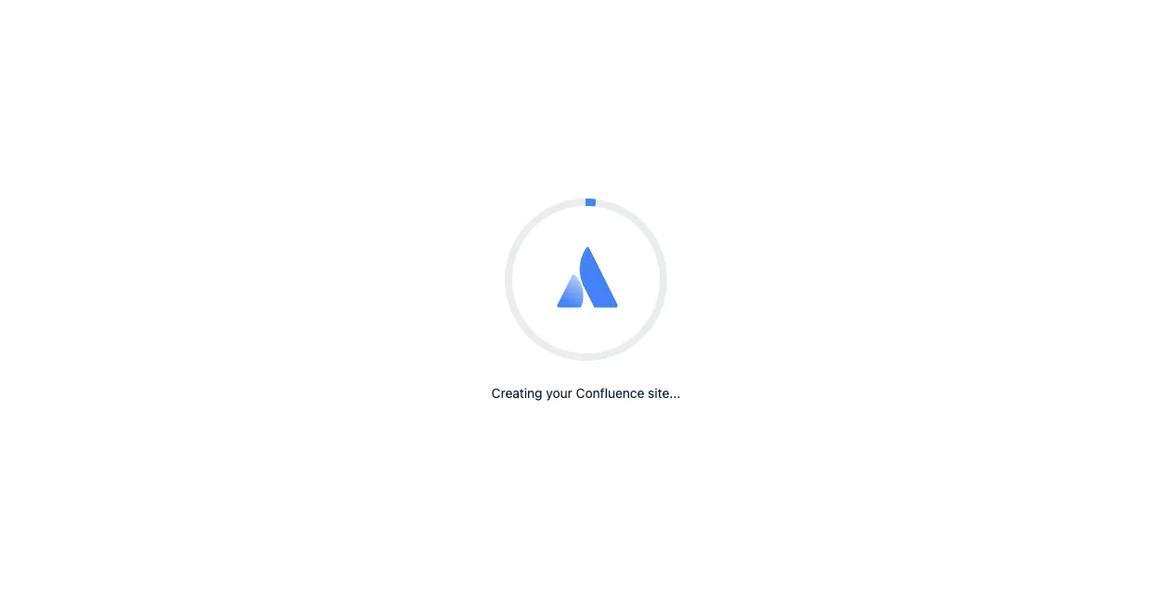 Task type: vqa. For each thing, say whether or not it's contained in the screenshot.
Confluence
yes



Task type: locate. For each thing, give the bounding box(es) containing it.
creating your confluence site... progress bar
[[383, 199, 790, 418]]

your
[[546, 385, 573, 401]]

atlassian image
[[513, 206, 660, 354], [546, 239, 627, 321]]

site...
[[648, 385, 681, 401]]

creating your confluence site...
[[492, 385, 681, 401]]

confluence
[[576, 385, 645, 401]]

creating
[[492, 385, 543, 401]]



